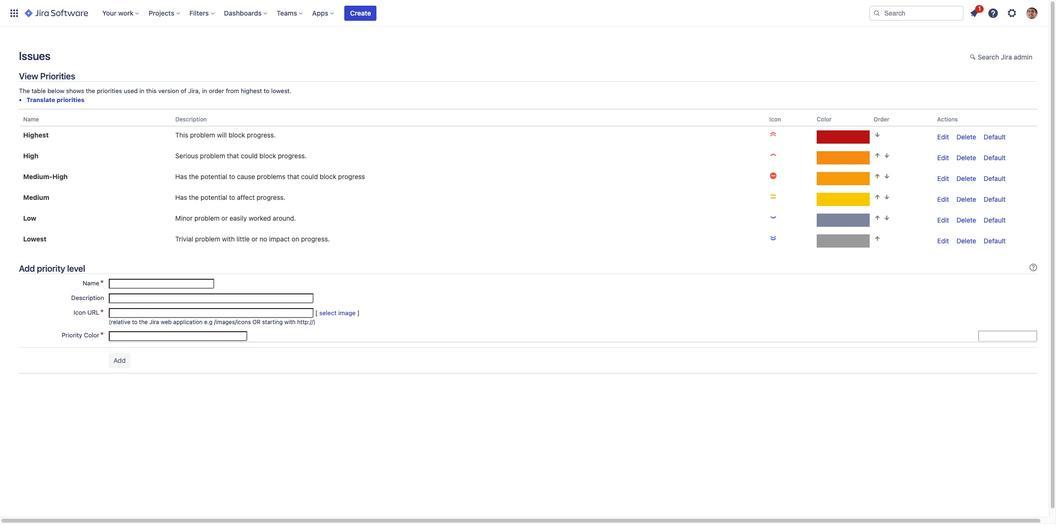 Task type: locate. For each thing, give the bounding box(es) containing it.
1 edit link from the top
[[938, 133, 949, 141]]

to left lowest.
[[264, 87, 270, 95]]

default for minor problem or easily worked around.
[[984, 216, 1006, 224]]

medium image
[[770, 193, 777, 200]]

your work button
[[99, 5, 143, 21]]

level
[[67, 263, 85, 274]]

0 horizontal spatial could
[[241, 152, 258, 160]]

delete link for has the potential to cause problems that could block progress
[[957, 174, 977, 182]]

in right the jira,
[[202, 87, 207, 95]]

medium-high
[[23, 172, 68, 181]]

image
[[338, 309, 356, 317]]

6 delete link from the top
[[957, 237, 977, 245]]

1 vertical spatial that
[[287, 172, 299, 181]]

1 default from the top
[[984, 133, 1006, 141]]

search
[[978, 53, 1000, 61]]

0 horizontal spatial priorities
[[57, 96, 84, 104]]

default for has the potential to affect progress.
[[984, 195, 1006, 203]]

/images/icons
[[214, 319, 251, 326]]

2 delete from the top
[[957, 154, 977, 162]]

2 delete link from the top
[[957, 154, 977, 162]]

could
[[241, 152, 258, 160], [301, 172, 318, 181]]

1 horizontal spatial or
[[252, 235, 258, 243]]

to inside the table below shows the priorities used in this version of jira, in order from highest to lowest. translate priorities
[[264, 87, 270, 95]]

1 horizontal spatial could
[[301, 172, 318, 181]]

6 delete from the top
[[957, 237, 977, 245]]

2 default link from the top
[[984, 154, 1006, 162]]

[
[[315, 309, 318, 317]]

highest image
[[770, 130, 777, 138]]

from
[[226, 87, 239, 95]]

0 vertical spatial jira
[[1001, 53, 1012, 61]]

the table below shows the priorities used in this version of jira, in order from highest to lowest. translate priorities
[[19, 87, 291, 104]]

the up minor
[[189, 193, 199, 201]]

required image
[[99, 280, 104, 287], [99, 332, 104, 339]]

description
[[175, 116, 207, 123], [71, 294, 104, 302]]

below
[[48, 87, 64, 95]]

default
[[984, 133, 1006, 141], [984, 154, 1006, 162], [984, 174, 1006, 182], [984, 195, 1006, 203], [984, 216, 1006, 224], [984, 237, 1006, 245]]

name
[[23, 116, 39, 123], [83, 280, 99, 287]]

order
[[874, 116, 890, 123]]

the left web on the left bottom of page
[[139, 319, 148, 326]]

1 horizontal spatial in
[[202, 87, 207, 95]]

2 potential from the top
[[201, 193, 227, 201]]

has up minor
[[175, 193, 187, 201]]

0 vertical spatial high
[[23, 152, 38, 160]]

4 default from the top
[[984, 195, 1006, 203]]

block up the "has the potential to cause problems that could block progress"
[[260, 152, 276, 160]]

1 vertical spatial priorities
[[57, 96, 84, 104]]

projects
[[149, 9, 174, 17]]

0 vertical spatial description
[[175, 116, 207, 123]]

default link
[[984, 133, 1006, 141], [984, 154, 1006, 162], [984, 174, 1006, 182], [984, 195, 1006, 203], [984, 216, 1006, 224], [984, 237, 1006, 245]]

edit link for has the potential to affect progress.
[[938, 195, 949, 203]]

0 horizontal spatial or
[[221, 214, 228, 222]]

0 vertical spatial with
[[222, 235, 235, 243]]

to right (relative
[[132, 319, 138, 326]]

2 has from the top
[[175, 193, 187, 201]]

5 delete link from the top
[[957, 216, 977, 224]]

1 required image from the top
[[99, 280, 104, 287]]

3 delete link from the top
[[957, 174, 977, 182]]

the
[[86, 87, 95, 95], [189, 172, 199, 181], [189, 193, 199, 201], [139, 319, 148, 326]]

edit
[[938, 133, 949, 141], [938, 154, 949, 162], [938, 174, 949, 182], [938, 195, 949, 203], [938, 216, 949, 224], [938, 237, 949, 245]]

6 edit link from the top
[[938, 237, 949, 245]]

priorities
[[97, 87, 122, 95], [57, 96, 84, 104]]

search jira admin link
[[965, 50, 1038, 65]]

1 potential from the top
[[201, 172, 227, 181]]

edit link for this problem will block progress.
[[938, 133, 949, 141]]

select image link
[[319, 309, 356, 317]]

1 delete link from the top
[[957, 133, 977, 141]]

0 vertical spatial priorities
[[97, 87, 122, 95]]

0 vertical spatial or
[[221, 214, 228, 222]]

name down the "level"
[[83, 280, 99, 287]]

1 vertical spatial icon
[[74, 309, 86, 316]]

to left cause
[[229, 172, 235, 181]]

5 default from the top
[[984, 216, 1006, 224]]

your profile and settings image
[[1027, 7, 1038, 19]]

4 default link from the top
[[984, 195, 1006, 203]]

the inside the table below shows the priorities used in this version of jira, in order from highest to lowest. translate priorities
[[86, 87, 95, 95]]

has down serious on the left top of page
[[175, 172, 187, 181]]

3 default from the top
[[984, 174, 1006, 182]]

lowest image
[[770, 234, 777, 242]]

3 edit from the top
[[938, 174, 949, 182]]

None text field
[[109, 294, 314, 304]]

None text field
[[109, 279, 214, 289], [109, 308, 314, 318], [109, 332, 247, 341], [109, 279, 214, 289], [109, 308, 314, 318], [109, 332, 247, 341]]

problems
[[257, 172, 286, 181]]

1 vertical spatial could
[[301, 172, 318, 181]]

lowest
[[23, 235, 46, 243]]

with left little
[[222, 235, 235, 243]]

jira software image
[[25, 7, 88, 19], [25, 7, 88, 19]]

4 edit from the top
[[938, 195, 949, 203]]

1 vertical spatial or
[[252, 235, 258, 243]]

jira left admin at the top right of page
[[1001, 53, 1012, 61]]

block
[[229, 131, 245, 139], [260, 152, 276, 160], [320, 172, 336, 181]]

1 horizontal spatial block
[[260, 152, 276, 160]]

icon url
[[74, 309, 99, 316]]

1 vertical spatial jira
[[149, 319, 159, 326]]

1 horizontal spatial with
[[284, 319, 296, 326]]

priorities left used
[[97, 87, 122, 95]]

delete link for serious problem that could block progress.
[[957, 154, 977, 162]]

default link for minor problem or easily worked around.
[[984, 216, 1006, 224]]

0 vertical spatial that
[[227, 152, 239, 160]]

table
[[32, 87, 46, 95]]

in
[[139, 87, 144, 95], [202, 87, 207, 95]]

priorities
[[40, 71, 75, 81]]

little
[[237, 235, 250, 243]]

block right will
[[229, 131, 245, 139]]

edit link
[[938, 133, 949, 141], [938, 154, 949, 162], [938, 174, 949, 182], [938, 195, 949, 203], [938, 216, 949, 224], [938, 237, 949, 245]]

could up cause
[[241, 152, 258, 160]]

1 horizontal spatial that
[[287, 172, 299, 181]]

problem
[[190, 131, 215, 139], [200, 152, 225, 160], [195, 214, 220, 222], [195, 235, 220, 243]]

default for serious problem that could block progress.
[[984, 154, 1006, 162]]

1 horizontal spatial icon
[[770, 116, 781, 123]]

problem for this
[[190, 131, 215, 139]]

2 in from the left
[[202, 87, 207, 95]]

Search field
[[870, 5, 964, 21]]

potential
[[201, 172, 227, 181], [201, 193, 227, 201]]

6 default link from the top
[[984, 237, 1006, 245]]

0 horizontal spatial jira
[[149, 319, 159, 326]]

around.
[[273, 214, 296, 222]]

problem right "trivial"
[[195, 235, 220, 243]]

description up the this
[[175, 116, 207, 123]]

description up icon url
[[71, 294, 104, 302]]

0 vertical spatial has
[[175, 172, 187, 181]]

worked
[[249, 214, 271, 222]]

potential up minor problem or easily worked around.
[[201, 193, 227, 201]]

select
[[319, 309, 337, 317]]

progress. right 'on'
[[301, 235, 330, 243]]

icon up highest image
[[770, 116, 781, 123]]

1 default link from the top
[[984, 133, 1006, 141]]

teams
[[277, 9, 297, 17]]

2 edit link from the top
[[938, 154, 949, 162]]

in left this
[[139, 87, 144, 95]]

2 vertical spatial block
[[320, 172, 336, 181]]

default link for has the potential to cause problems that could block progress
[[984, 174, 1006, 182]]

could right problems on the left top of the page
[[301, 172, 318, 181]]

view
[[19, 71, 38, 81]]

delete for trivial problem with little or no impact on progress.
[[957, 237, 977, 245]]

priority
[[62, 332, 82, 339]]

1 vertical spatial potential
[[201, 193, 227, 201]]

shows
[[66, 87, 84, 95]]

the right shows
[[86, 87, 95, 95]]

0 vertical spatial potential
[[201, 172, 227, 181]]

banner
[[0, 0, 1049, 26]]

actions
[[938, 116, 958, 123]]

1 vertical spatial name
[[83, 280, 99, 287]]

potential up has the potential to affect progress.
[[201, 172, 227, 181]]

medium
[[23, 193, 49, 201]]

0 vertical spatial block
[[229, 131, 245, 139]]

1 has from the top
[[175, 172, 187, 181]]

0 vertical spatial required image
[[99, 280, 104, 287]]

required image
[[99, 309, 104, 316]]

of
[[181, 87, 187, 95]]

4 delete from the top
[[957, 195, 977, 203]]

3 default link from the top
[[984, 174, 1006, 182]]

on
[[292, 235, 299, 243]]

0 horizontal spatial in
[[139, 87, 144, 95]]

that right problems on the left top of the page
[[287, 172, 299, 181]]

1 vertical spatial high
[[52, 172, 68, 181]]

web
[[161, 319, 172, 326]]

0 vertical spatial color
[[817, 116, 832, 123]]

add
[[19, 263, 35, 274]]

1 horizontal spatial description
[[175, 116, 207, 123]]

to
[[264, 87, 270, 95], [229, 172, 235, 181], [229, 193, 235, 201], [132, 319, 138, 326]]

minor problem or easily worked around.
[[175, 214, 296, 222]]

problem down will
[[200, 152, 225, 160]]

apps
[[312, 9, 329, 17]]

highest
[[241, 87, 262, 95]]

0 horizontal spatial that
[[227, 152, 239, 160]]

1 delete from the top
[[957, 133, 977, 141]]

your work
[[102, 9, 134, 17]]

application
[[173, 319, 203, 326]]

or left no
[[252, 235, 258, 243]]

progress. up problems on the left top of the page
[[278, 152, 307, 160]]

or left easily
[[221, 214, 228, 222]]

1 horizontal spatial high
[[52, 172, 68, 181]]

2 edit from the top
[[938, 154, 949, 162]]

default for has the potential to cause problems that could block progress
[[984, 174, 1006, 182]]

potential for affect
[[201, 193, 227, 201]]

0 horizontal spatial name
[[23, 116, 39, 123]]

jira left web on the left bottom of page
[[149, 319, 159, 326]]

2 default from the top
[[984, 154, 1006, 162]]

5 delete from the top
[[957, 216, 977, 224]]

icon for icon url
[[74, 309, 86, 316]]

or
[[221, 214, 228, 222], [252, 235, 258, 243]]

1 vertical spatial has
[[175, 193, 187, 201]]

delete link
[[957, 133, 977, 141], [957, 154, 977, 162], [957, 174, 977, 182], [957, 195, 977, 203], [957, 216, 977, 224], [957, 237, 977, 245]]

4 edit link from the top
[[938, 195, 949, 203]]

1 vertical spatial required image
[[99, 332, 104, 339]]

delete
[[957, 133, 977, 141], [957, 154, 977, 162], [957, 174, 977, 182], [957, 195, 977, 203], [957, 216, 977, 224], [957, 237, 977, 245]]

small image
[[970, 53, 978, 61]]

3 edit link from the top
[[938, 174, 949, 182]]

1 vertical spatial description
[[71, 294, 104, 302]]

6 edit from the top
[[938, 237, 949, 245]]

problem for minor
[[195, 214, 220, 222]]

icon left url
[[74, 309, 86, 316]]

3 delete from the top
[[957, 174, 977, 182]]

0 horizontal spatial icon
[[74, 309, 86, 316]]

0 vertical spatial name
[[23, 116, 39, 123]]

4 delete link from the top
[[957, 195, 977, 203]]

translate priorities link
[[26, 96, 84, 104]]

problem for trivial
[[195, 235, 220, 243]]

1 vertical spatial with
[[284, 319, 296, 326]]

priorities down shows
[[57, 96, 84, 104]]

required image down required icon
[[99, 332, 104, 339]]

progress.
[[247, 131, 276, 139], [278, 152, 307, 160], [257, 193, 286, 201], [301, 235, 330, 243]]

icon
[[770, 116, 781, 123], [74, 309, 86, 316]]

edit link for minor problem or easily worked around.
[[938, 216, 949, 224]]

default link for serious problem that could block progress.
[[984, 154, 1006, 162]]

6 default from the top
[[984, 237, 1006, 245]]

0 horizontal spatial block
[[229, 131, 245, 139]]

1 horizontal spatial jira
[[1001, 53, 1012, 61]]

has
[[175, 172, 187, 181], [175, 193, 187, 201]]

0 vertical spatial could
[[241, 152, 258, 160]]

5 default link from the top
[[984, 216, 1006, 224]]

5 edit link from the top
[[938, 216, 949, 224]]

required image up required icon
[[99, 280, 104, 287]]

name up highest
[[23, 116, 39, 123]]

with left http://)
[[284, 319, 296, 326]]

0 vertical spatial icon
[[770, 116, 781, 123]]

block left progress
[[320, 172, 336, 181]]

high image
[[770, 151, 777, 159]]

jira,
[[188, 87, 200, 95]]

serious
[[175, 152, 198, 160]]

0 horizontal spatial color
[[84, 332, 99, 339]]

problem right minor
[[195, 214, 220, 222]]

order
[[209, 87, 224, 95]]

cause
[[237, 172, 255, 181]]

that
[[227, 152, 239, 160], [287, 172, 299, 181]]

required image for name
[[99, 280, 104, 287]]

2 required image from the top
[[99, 332, 104, 339]]

that down this problem will block progress.
[[227, 152, 239, 160]]

problem left will
[[190, 131, 215, 139]]

starting
[[262, 319, 283, 326]]

1 vertical spatial block
[[260, 152, 276, 160]]

affect
[[237, 193, 255, 201]]

1 edit from the top
[[938, 133, 949, 141]]

5 edit from the top
[[938, 216, 949, 224]]

0 horizontal spatial with
[[222, 235, 235, 243]]

None submit
[[109, 353, 130, 368]]



Task type: vqa. For each thing, say whether or not it's contained in the screenshot.
Refresh Resolution Time: Guillermo's Gone: The Game icon
no



Task type: describe. For each thing, give the bounding box(es) containing it.
edit for has the potential to affect progress.
[[938, 195, 949, 203]]

medium high image
[[770, 172, 777, 180]]

create button
[[345, 5, 377, 21]]

(relative
[[109, 319, 131, 326]]

delete for has the potential to cause problems that could block progress
[[957, 174, 977, 182]]

default link for has the potential to affect progress.
[[984, 195, 1006, 203]]

1 in from the left
[[139, 87, 144, 95]]

delete for this problem will block progress.
[[957, 133, 977, 141]]

edit link for has the potential to cause problems that could block progress
[[938, 174, 949, 182]]

delete for has the potential to affect progress.
[[957, 195, 977, 203]]

e.g
[[204, 319, 213, 326]]

add priority level
[[19, 263, 85, 274]]

delete for minor problem or easily worked around.
[[957, 216, 977, 224]]

this
[[175, 131, 188, 139]]

projects button
[[146, 5, 184, 21]]

settings image
[[1007, 7, 1018, 19]]

0 horizontal spatial description
[[71, 294, 104, 302]]

dashboards
[[224, 9, 262, 17]]

jira inside [ select image ] (relative to the jira web application e.g /images/icons or starting with http://)
[[149, 319, 159, 326]]

default link for this problem will block progress.
[[984, 133, 1006, 141]]

priority
[[37, 263, 65, 274]]

impact
[[269, 235, 290, 243]]

apps button
[[310, 5, 338, 21]]

potential for cause
[[201, 172, 227, 181]]

lowest.
[[271, 87, 291, 95]]

admin
[[1014, 53, 1033, 61]]

delete link for has the potential to affect progress.
[[957, 195, 977, 203]]

has the potential to affect progress.
[[175, 193, 286, 201]]

with inside [ select image ] (relative to the jira web application e.g /images/icons or starting with http://)
[[284, 319, 296, 326]]

this problem will block progress.
[[175, 131, 276, 139]]

low image
[[770, 214, 777, 221]]

translate
[[26, 96, 55, 104]]

issues
[[19, 49, 50, 62]]

delete link for this problem will block progress.
[[957, 133, 977, 141]]

1
[[979, 5, 981, 12]]

delete link for trivial problem with little or no impact on progress.
[[957, 237, 977, 245]]

2 horizontal spatial block
[[320, 172, 336, 181]]

edit for minor problem or easily worked around.
[[938, 216, 949, 224]]

progress
[[338, 172, 365, 181]]

edit link for trivial problem with little or no impact on progress.
[[938, 237, 949, 245]]

has the potential to cause problems that could block progress
[[175, 172, 365, 181]]

required image for priority color
[[99, 332, 104, 339]]

delete for serious problem that could block progress.
[[957, 154, 977, 162]]

default for this problem will block progress.
[[984, 133, 1006, 141]]

view priorities
[[19, 71, 75, 81]]

work
[[118, 9, 134, 17]]

filters
[[190, 9, 209, 17]]

highest
[[23, 131, 49, 139]]

progress. up serious problem that could block progress.
[[247, 131, 276, 139]]

or
[[253, 319, 261, 326]]

the
[[19, 87, 30, 95]]

default for trivial problem with little or no impact on progress.
[[984, 237, 1006, 245]]

default link for trivial problem with little or no impact on progress.
[[984, 237, 1006, 245]]

progress. down problems on the left top of the page
[[257, 193, 286, 201]]

dashboards button
[[221, 5, 271, 21]]

delete link for minor problem or easily worked around.
[[957, 216, 977, 224]]

1 horizontal spatial color
[[817, 116, 832, 123]]

has for has the potential to affect progress.
[[175, 193, 187, 201]]

low
[[23, 214, 36, 222]]

used
[[124, 87, 138, 95]]

http://)
[[297, 319, 315, 326]]

search jira admin
[[978, 53, 1033, 61]]

help image
[[988, 7, 999, 19]]

filters button
[[187, 5, 218, 21]]

edit for serious problem that could block progress.
[[938, 154, 949, 162]]

serious problem that could block progress.
[[175, 152, 307, 160]]

teams button
[[274, 5, 307, 21]]

your
[[102, 9, 117, 17]]

this
[[146, 87, 157, 95]]

edit for this problem will block progress.
[[938, 133, 949, 141]]

icon for icon
[[770, 116, 781, 123]]

1 horizontal spatial priorities
[[97, 87, 122, 95]]

banner containing your work
[[0, 0, 1049, 26]]

trivial
[[175, 235, 193, 243]]

edit link for serious problem that could block progress.
[[938, 154, 949, 162]]

the down serious on the left top of page
[[189, 172, 199, 181]]

1 horizontal spatial name
[[83, 280, 99, 287]]

medium-
[[23, 172, 52, 181]]

will
[[217, 131, 227, 139]]

to left affect
[[229, 193, 235, 201]]

appswitcher icon image
[[9, 7, 20, 19]]

[ select image ] (relative to the jira web application e.g /images/icons or starting with http://)
[[109, 309, 360, 326]]

search image
[[873, 9, 881, 17]]

0 horizontal spatial high
[[23, 152, 38, 160]]

url
[[87, 309, 99, 316]]

the inside [ select image ] (relative to the jira web application e.g /images/icons or starting with http://)
[[139, 319, 148, 326]]

edit for trivial problem with little or no impact on progress.
[[938, 237, 949, 245]]

minor
[[175, 214, 193, 222]]

has for has the potential to cause problems that could block progress
[[175, 172, 187, 181]]

primary element
[[6, 0, 870, 26]]

version
[[158, 87, 179, 95]]

1 vertical spatial color
[[84, 332, 99, 339]]

edit for has the potential to cause problems that could block progress
[[938, 174, 949, 182]]

to inside [ select image ] (relative to the jira web application e.g /images/icons or starting with http://)
[[132, 319, 138, 326]]

]
[[357, 309, 360, 317]]

no
[[260, 235, 267, 243]]

problem for serious
[[200, 152, 225, 160]]

priority color
[[62, 332, 99, 339]]

easily
[[230, 214, 247, 222]]

notifications image
[[969, 7, 980, 19]]

trivial problem with little or no impact on progress.
[[175, 235, 330, 243]]

create
[[350, 9, 371, 17]]



